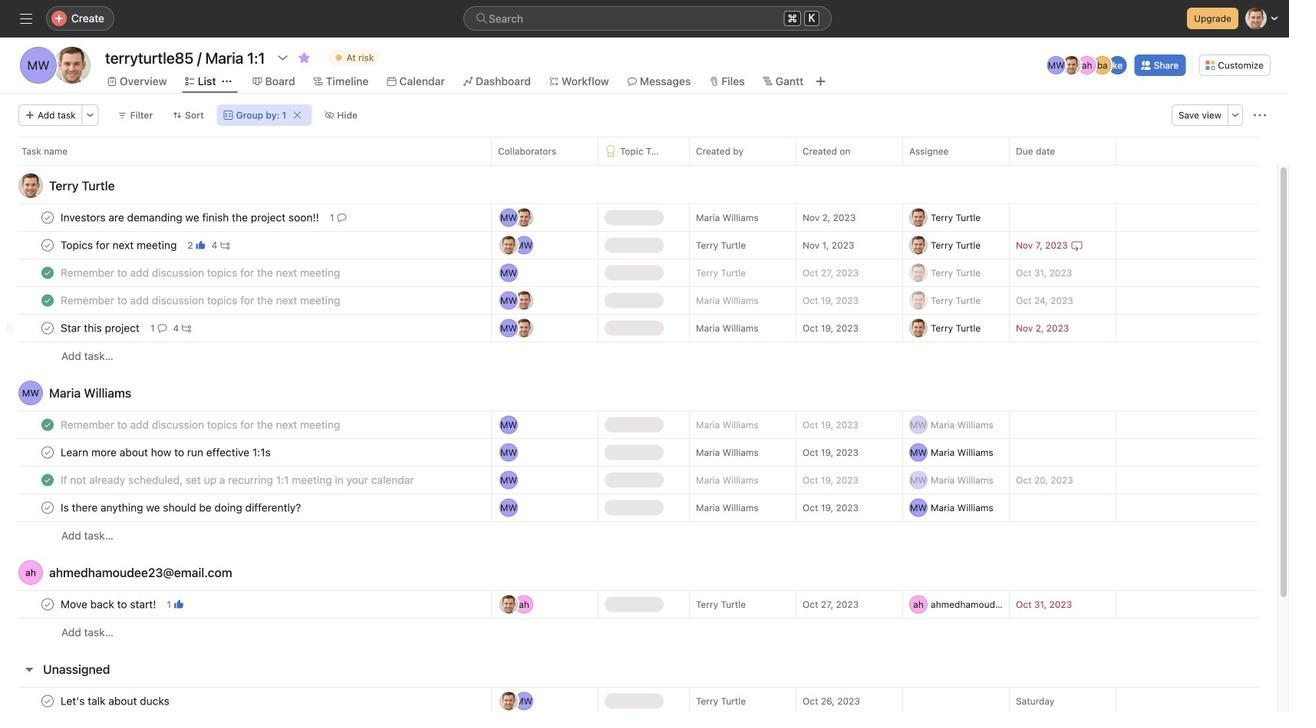Task type: locate. For each thing, give the bounding box(es) containing it.
7 mark complete checkbox from the top
[[38, 692, 57, 710]]

completed image inside if not already scheduled, set up a recurring 1:1 meeting in your calendar cell
[[38, 471, 57, 489]]

mark complete image for task name text box within the the move back to start! cell
[[38, 595, 57, 614]]

task name text field inside the move back to start! cell
[[58, 597, 161, 612]]

1 task name text field from the top
[[58, 210, 324, 225]]

5 task name text field from the top
[[58, 597, 161, 612]]

mark complete checkbox for investors are demanding we finish the project soon!! cell
[[38, 208, 57, 227]]

5 mark complete checkbox from the top
[[38, 499, 57, 517]]

mark complete checkbox inside the move back to start! cell
[[38, 595, 57, 614]]

0 vertical spatial 1 comment image
[[337, 213, 346, 222]]

Task name text field
[[58, 238, 181, 253], [58, 265, 345, 281], [58, 293, 345, 308], [58, 472, 419, 488], [58, 597, 161, 612]]

task name text field for mark complete option in learn more about how to run effective 1:1s cell
[[58, 445, 275, 460]]

task name text field inside investors are demanding we finish the project soon!! cell
[[58, 210, 324, 225]]

mark complete checkbox inside is there anything we should be doing differently? cell
[[38, 499, 57, 517]]

2 vertical spatial completed image
[[38, 471, 57, 489]]

completed image for task name text box within the if not already scheduled, set up a recurring 1:1 meeting in your calendar cell
[[38, 471, 57, 489]]

2 completed image from the top
[[38, 291, 57, 310]]

more options image
[[1231, 111, 1240, 120]]

1 comment image for task name text field inside star this project cell
[[158, 324, 167, 333]]

learn more about how to run effective 1:1s cell
[[0, 438, 491, 467]]

2 mark complete checkbox from the top
[[38, 236, 57, 254]]

1 vertical spatial mark complete image
[[38, 595, 57, 614]]

5 task name text field from the top
[[58, 500, 306, 515]]

Task name text field
[[58, 210, 324, 225], [58, 320, 144, 336], [58, 417, 345, 433], [58, 445, 275, 460], [58, 500, 306, 515], [58, 694, 174, 709]]

1 mark complete image from the top
[[38, 208, 57, 227]]

mark complete image inside investors are demanding we finish the project soon!! cell
[[38, 208, 57, 227]]

mark complete image
[[38, 443, 57, 462], [38, 595, 57, 614]]

expand sidebar image
[[20, 12, 32, 25]]

task name text field inside is there anything we should be doing differently? cell
[[58, 500, 306, 515]]

3 completed image from the top
[[38, 471, 57, 489]]

0 horizontal spatial 1 comment image
[[158, 324, 167, 333]]

mark complete image for task name text field inside star this project cell
[[38, 319, 57, 337]]

header ahmedhamoudee23@email.com tree grid
[[0, 589, 1278, 646]]

4 task name text field from the top
[[58, 445, 275, 460]]

completed image for 3rd completed checkbox from the bottom's task name text box
[[38, 291, 57, 310]]

topics for next meeting cell
[[0, 231, 491, 259]]

mark complete image for task name text field inside is there anything we should be doing differently? cell
[[38, 499, 57, 517]]

3 mark complete checkbox from the top
[[38, 319, 57, 337]]

1 completed image from the top
[[38, 264, 57, 282]]

mark complete image inside the topics for next meeting cell
[[38, 236, 57, 254]]

4 task name text field from the top
[[58, 472, 419, 488]]

1 vertical spatial 1 comment image
[[158, 324, 167, 333]]

1 vertical spatial completed image
[[38, 291, 57, 310]]

task name text field inside learn more about how to run effective 1:1s cell
[[58, 445, 275, 460]]

Mark complete checkbox
[[38, 208, 57, 227], [38, 236, 57, 254], [38, 319, 57, 337], [38, 443, 57, 462], [38, 499, 57, 517], [38, 595, 57, 614], [38, 692, 57, 710]]

mark complete image inside learn more about how to run effective 1:1s cell
[[38, 443, 57, 462]]

remember to add discussion topics for the next meeting cell down 4 subtasks image
[[0, 259, 491, 287]]

row
[[0, 137, 1290, 165], [18, 164, 1260, 166], [0, 202, 1278, 233], [0, 230, 1278, 261], [0, 258, 1278, 288], [0, 285, 1278, 316], [0, 313, 1278, 344], [0, 342, 1278, 370], [0, 410, 1278, 440], [0, 437, 1278, 468], [0, 465, 1278, 495], [0, 492, 1278, 523], [0, 521, 1278, 550], [0, 589, 1278, 620], [0, 618, 1278, 646], [0, 686, 1278, 713]]

4 mark complete image from the top
[[38, 499, 57, 517]]

0 vertical spatial completed image
[[38, 264, 57, 282]]

Completed checkbox
[[38, 264, 57, 282], [38, 291, 57, 310], [38, 416, 57, 434], [38, 471, 57, 489]]

6 task name text field from the top
[[58, 694, 174, 709]]

header terry turtle tree grid
[[0, 202, 1278, 370]]

3 remember to add discussion topics for the next meeting cell from the top
[[0, 411, 491, 439]]

task name text field inside star this project cell
[[58, 320, 144, 336]]

1 comment image
[[337, 213, 346, 222], [158, 324, 167, 333]]

4 completed checkbox from the top
[[38, 471, 57, 489]]

mark complete checkbox inside the topics for next meeting cell
[[38, 236, 57, 254]]

1 completed checkbox from the top
[[38, 264, 57, 282]]

star this project cell
[[0, 314, 491, 342]]

3 task name text field from the top
[[58, 417, 345, 433]]

mark complete checkbox inside let's talk about ducks cell
[[38, 692, 57, 710]]

task name text field inside let's talk about ducks cell
[[58, 694, 174, 709]]

3 mark complete image from the top
[[38, 319, 57, 337]]

if not already scheduled, set up a recurring 1:1 meeting in your calendar cell
[[0, 466, 491, 494]]

remember to add discussion topics for the next meeting cell up if not already scheduled, set up a recurring 1:1 meeting in your calendar cell
[[0, 411, 491, 439]]

mark complete checkbox inside investors are demanding we finish the project soon!! cell
[[38, 208, 57, 227]]

3 task name text field from the top
[[58, 293, 345, 308]]

2 remember to add discussion topics for the next meeting cell from the top
[[0, 286, 491, 315]]

mark complete checkbox for learn more about how to run effective 1:1s cell
[[38, 443, 57, 462]]

completed image
[[38, 264, 57, 282], [38, 291, 57, 310], [38, 471, 57, 489]]

Search tasks, projects, and more text field
[[464, 6, 832, 31]]

remove from starred image
[[298, 51, 311, 64]]

2 mark complete image from the top
[[38, 595, 57, 614]]

2 mark complete image from the top
[[38, 236, 57, 254]]

mark complete checkbox inside star this project cell
[[38, 319, 57, 337]]

1 like. you liked this task image
[[174, 600, 184, 609]]

mark complete image for task name text field inside the investors are demanding we finish the project soon!! cell
[[38, 208, 57, 227]]

mark complete image inside let's talk about ducks cell
[[38, 692, 57, 710]]

task name text field for third completed checkbox from the top of the page
[[58, 417, 345, 433]]

1 comment image inside investors are demanding we finish the project soon!! cell
[[337, 213, 346, 222]]

mark complete image inside is there anything we should be doing differently? cell
[[38, 499, 57, 517]]

task name text field inside the topics for next meeting cell
[[58, 238, 181, 253]]

mark complete checkbox for the topics for next meeting cell
[[38, 236, 57, 254]]

1 horizontal spatial 1 comment image
[[337, 213, 346, 222]]

5 mark complete image from the top
[[38, 692, 57, 710]]

4 mark complete checkbox from the top
[[38, 443, 57, 462]]

mark complete image
[[38, 208, 57, 227], [38, 236, 57, 254], [38, 319, 57, 337], [38, 499, 57, 517], [38, 692, 57, 710]]

0 vertical spatial mark complete image
[[38, 443, 57, 462]]

2 task name text field from the top
[[58, 265, 345, 281]]

remember to add discussion topics for the next meeting cell down the topics for next meeting cell
[[0, 286, 491, 315]]

1 comment image inside star this project cell
[[158, 324, 167, 333]]

mark complete image for task name text field within learn more about how to run effective 1:1s cell
[[38, 443, 57, 462]]

mark complete checkbox inside learn more about how to run effective 1:1s cell
[[38, 443, 57, 462]]

1 task name text field from the top
[[58, 238, 181, 253]]

None field
[[464, 6, 832, 31]]

clear image
[[293, 111, 302, 120]]

None text field
[[101, 44, 269, 71]]

task name text field inside if not already scheduled, set up a recurring 1:1 meeting in your calendar cell
[[58, 472, 419, 488]]

2 task name text field from the top
[[58, 320, 144, 336]]

6 mark complete checkbox from the top
[[38, 595, 57, 614]]

1 mark complete checkbox from the top
[[38, 208, 57, 227]]

remember to add discussion topics for the next meeting cell
[[0, 259, 491, 287], [0, 286, 491, 315], [0, 411, 491, 439]]

1 mark complete image from the top
[[38, 443, 57, 462]]

let's talk about ducks cell
[[0, 687, 491, 713]]



Task type: vqa. For each thing, say whether or not it's contained in the screenshot.
'Completed' icon
yes



Task type: describe. For each thing, give the bounding box(es) containing it.
3 completed checkbox from the top
[[38, 416, 57, 434]]

2 likes. you liked this task image
[[196, 241, 205, 250]]

1 comment image for task name text field inside the investors are demanding we finish the project soon!! cell
[[337, 213, 346, 222]]

header maria williams tree grid
[[0, 410, 1278, 550]]

mark complete checkbox for star this project cell on the top of the page
[[38, 319, 57, 337]]

task name text field for completed checkbox within the if not already scheduled, set up a recurring 1:1 meeting in your calendar cell
[[58, 472, 419, 488]]

mark complete image for task name text box inside the topics for next meeting cell
[[38, 236, 57, 254]]

task name text field for mark complete option within the the move back to start! cell
[[58, 597, 161, 612]]

more actions image
[[1254, 109, 1267, 121]]

tab actions image
[[222, 77, 231, 86]]

completed image for task name text box corresponding to first completed checkbox from the top of the page
[[38, 264, 57, 282]]

completed image
[[38, 416, 57, 434]]

task name text field for mark complete option inside the is there anything we should be doing differently? cell
[[58, 500, 306, 515]]

completed checkbox inside if not already scheduled, set up a recurring 1:1 meeting in your calendar cell
[[38, 471, 57, 489]]

collapse task list for this group image
[[23, 663, 35, 676]]

task name text field for mark complete option within star this project cell
[[58, 320, 144, 336]]

show options image
[[277, 51, 289, 64]]

task name text field for mark complete option within the the topics for next meeting cell
[[58, 238, 181, 253]]

task name text field for first completed checkbox from the top of the page
[[58, 265, 345, 281]]

2 completed checkbox from the top
[[38, 291, 57, 310]]

task name text field for 3rd completed checkbox from the bottom
[[58, 293, 345, 308]]

mark complete checkbox for the move back to start! cell
[[38, 595, 57, 614]]

task name text field for mark complete option in let's talk about ducks cell
[[58, 694, 174, 709]]

mark complete image for task name text field within the let's talk about ducks cell
[[38, 692, 57, 710]]

4 subtasks image
[[221, 241, 230, 250]]

move back to start! cell
[[0, 590, 491, 619]]

more actions image
[[86, 111, 95, 120]]

4 subtasks image
[[182, 324, 191, 333]]

investors are demanding we finish the project soon!! cell
[[0, 203, 491, 232]]

task name text field for mark complete option in investors are demanding we finish the project soon!! cell
[[58, 210, 324, 225]]

1 remember to add discussion topics for the next meeting cell from the top
[[0, 259, 491, 287]]

mark complete checkbox for is there anything we should be doing differently? cell
[[38, 499, 57, 517]]

mark complete checkbox for let's talk about ducks cell
[[38, 692, 57, 710]]

add tab image
[[815, 75, 827, 88]]

is there anything we should be doing differently? cell
[[0, 494, 491, 522]]



